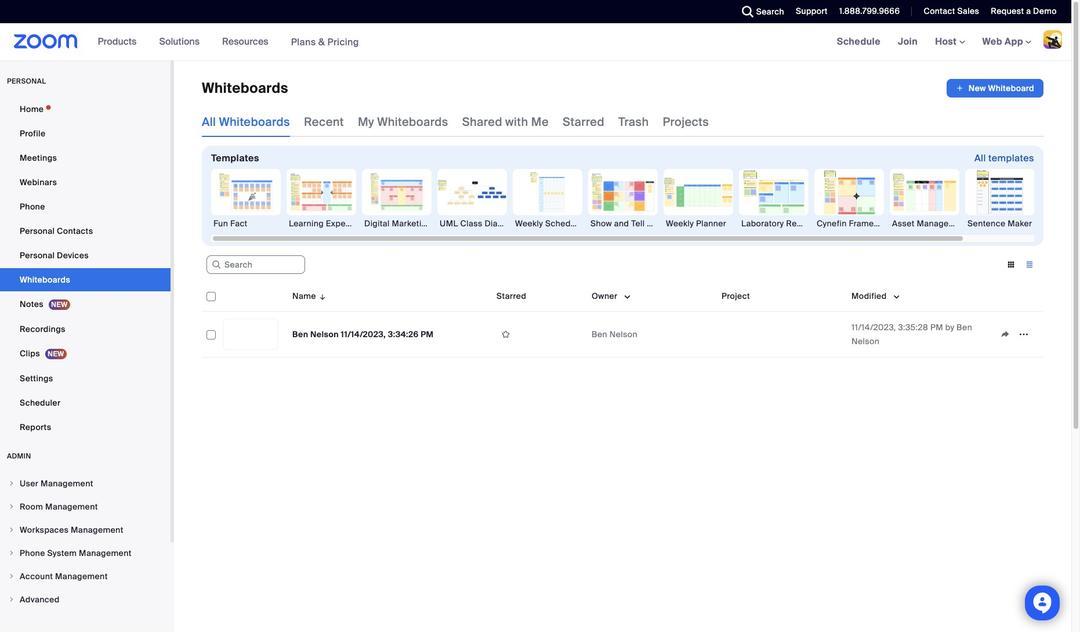 Task type: describe. For each thing, give the bounding box(es) containing it.
web app button
[[983, 35, 1032, 48]]

fun
[[214, 218, 228, 229]]

laboratory report element
[[739, 218, 814, 229]]

whiteboards inside application
[[202, 79, 288, 97]]

search
[[757, 6, 785, 17]]

ben for ben nelson 11/14/2023, 3:34:26 pm
[[293, 329, 308, 340]]

cynefin framework button
[[815, 169, 893, 229]]

starred inside application
[[497, 291, 527, 301]]

banner containing products
[[0, 23, 1072, 61]]

1.888.799.9666 button up the "schedule" link
[[840, 6, 900, 16]]

products
[[98, 35, 137, 48]]

fun fact button
[[211, 169, 281, 229]]

whiteboards inside personal menu menu
[[20, 275, 70, 285]]

meetings navigation
[[829, 23, 1072, 61]]

digital marketing canvas element
[[362, 218, 463, 229]]

planner
[[696, 218, 727, 229]]

show and tell with a twist
[[591, 218, 693, 229]]

digital
[[365, 218, 390, 229]]

recordings link
[[0, 317, 171, 341]]

contacts
[[57, 226, 93, 236]]

user management menu item
[[0, 472, 171, 495]]

contact sales
[[924, 6, 980, 16]]

profile
[[20, 128, 46, 139]]

workspaces
[[20, 525, 69, 535]]

with inside tabs of all whiteboard page tab list
[[506, 114, 529, 129]]

&
[[318, 36, 325, 48]]

room management
[[20, 501, 98, 512]]

host
[[936, 35, 960, 48]]

personal devices link
[[0, 244, 171, 267]]

sentence
[[968, 218, 1006, 229]]

3:35:28
[[899, 322, 929, 333]]

owner
[[592, 291, 618, 301]]

ben nelson 11/14/2023, 3:34:26 pm
[[293, 329, 434, 340]]

advanced
[[20, 594, 60, 605]]

phone link
[[0, 195, 171, 218]]

recent
[[304, 114, 344, 129]]

whiteboard
[[989, 83, 1035, 93]]

join
[[899, 35, 918, 48]]

fun fact element
[[211, 218, 281, 229]]

plans
[[291, 36, 316, 48]]

contact
[[924, 6, 956, 16]]

schedule inside meetings navigation
[[837, 35, 881, 48]]

resources button
[[222, 23, 274, 60]]

0 horizontal spatial pm
[[421, 329, 434, 340]]

tabs of all whiteboard page tab list
[[202, 107, 709, 137]]

product information navigation
[[89, 23, 368, 61]]

management for account management
[[55, 571, 108, 582]]

home
[[20, 104, 44, 114]]

fun fact
[[214, 218, 248, 229]]

uml
[[440, 218, 458, 229]]

workspaces management
[[20, 525, 123, 535]]

advanced menu item
[[0, 589, 171, 611]]

ben nelson
[[592, 329, 638, 340]]

fact
[[230, 218, 248, 229]]

arrow down image
[[316, 289, 327, 303]]

clips
[[20, 348, 40, 359]]

thumbnail of ben nelson 11/14/2023, 3:34:26 pm image
[[223, 319, 278, 349]]

application containing name
[[202, 281, 1053, 366]]

user management
[[20, 478, 93, 489]]

management for workspaces management
[[71, 525, 123, 535]]

my whiteboards
[[358, 114, 448, 129]]

all templates button
[[975, 149, 1035, 168]]

whiteboards right the my
[[377, 114, 448, 129]]

diagram
[[485, 218, 518, 229]]

learning experience canvas element
[[287, 218, 402, 229]]

weekly planner
[[666, 218, 727, 229]]

personal
[[7, 77, 46, 86]]

11/14/2023, inside 11/14/2023, 3:35:28 pm by ben nelson
[[852, 322, 897, 333]]

name
[[293, 291, 316, 301]]

search button
[[733, 0, 788, 23]]

show and tell with a twist button
[[589, 169, 693, 229]]

new whiteboard
[[969, 83, 1035, 93]]

settings
[[20, 373, 53, 384]]

whiteboards application
[[202, 79, 1044, 98]]

demo
[[1034, 6, 1058, 16]]

personal menu menu
[[0, 98, 171, 440]]

phone system management
[[20, 548, 132, 558]]

modified
[[852, 291, 887, 301]]

schedule inside 'button'
[[546, 218, 583, 229]]

room
[[20, 501, 43, 512]]

1.888.799.9666 button up join
[[831, 0, 903, 23]]

nelson inside 11/14/2023, 3:35:28 pm by ben nelson
[[852, 336, 880, 347]]

tell
[[632, 218, 645, 229]]

management for room management
[[45, 501, 98, 512]]

my
[[358, 114, 374, 129]]

devices
[[57, 250, 89, 261]]

products button
[[98, 23, 142, 60]]

canvas for digital marketing canvas
[[434, 218, 463, 229]]

by
[[946, 322, 955, 333]]

profile link
[[0, 122, 171, 145]]

asset management button
[[890, 169, 970, 229]]

support
[[796, 6, 828, 16]]

report
[[787, 218, 814, 229]]

asset
[[893, 218, 915, 229]]

templates
[[989, 152, 1035, 164]]

cynefin framework
[[817, 218, 893, 229]]

digital marketing canvas button
[[362, 169, 463, 229]]

webinars link
[[0, 171, 171, 194]]

plans & pricing
[[291, 36, 359, 48]]

canvas for learning experience canvas
[[373, 218, 402, 229]]

meetings link
[[0, 146, 171, 169]]

list mode, selected image
[[1021, 259, 1040, 270]]

marketing
[[392, 218, 432, 229]]

nelson for ben nelson 11/14/2023, 3:34:26 pm
[[311, 329, 339, 340]]

shared with me
[[462, 114, 549, 129]]

project
[[722, 291, 750, 301]]

phone system management menu item
[[0, 542, 171, 564]]

room management menu item
[[0, 496, 171, 518]]

right image for room
[[8, 503, 15, 510]]

all whiteboards
[[202, 114, 290, 129]]



Task type: vqa. For each thing, say whether or not it's contained in the screenshot.
Trash tab
no



Task type: locate. For each thing, give the bounding box(es) containing it.
app
[[1005, 35, 1024, 48]]

0 horizontal spatial ben
[[293, 329, 308, 340]]

0 horizontal spatial with
[[506, 114, 529, 129]]

3 right image from the top
[[8, 526, 15, 533]]

schedule left show
[[546, 218, 583, 229]]

weekly for weekly schedule
[[515, 218, 543, 229]]

phone inside personal menu menu
[[20, 201, 45, 212]]

reports link
[[0, 416, 171, 439]]

profile picture image
[[1044, 30, 1063, 49]]

management up room management
[[41, 478, 93, 489]]

asset management element
[[890, 218, 970, 229]]

0 vertical spatial with
[[506, 114, 529, 129]]

reports
[[20, 422, 51, 432]]

1 vertical spatial a
[[666, 218, 670, 229]]

notes link
[[0, 293, 171, 316]]

all inside tab list
[[202, 114, 216, 129]]

1 vertical spatial all
[[975, 152, 987, 164]]

right image inside the account management menu item
[[8, 573, 15, 580]]

clips link
[[0, 342, 171, 366]]

1 weekly from the left
[[515, 218, 543, 229]]

4 right image from the top
[[8, 573, 15, 580]]

personal contacts
[[20, 226, 93, 236]]

2 weekly from the left
[[666, 218, 694, 229]]

with left me
[[506, 114, 529, 129]]

plans & pricing link
[[291, 36, 359, 48], [291, 36, 359, 48]]

right image down right icon
[[8, 573, 15, 580]]

phone
[[20, 201, 45, 212], [20, 548, 45, 558]]

nelson down owner
[[610, 329, 638, 340]]

web app
[[983, 35, 1024, 48]]

1 canvas from the left
[[373, 218, 402, 229]]

and
[[615, 218, 629, 229]]

shared
[[462, 114, 503, 129]]

nelson down arrow down icon
[[311, 329, 339, 340]]

weekly inside button
[[666, 218, 694, 229]]

phone down webinars
[[20, 201, 45, 212]]

2 horizontal spatial ben
[[957, 322, 973, 333]]

right image up right icon
[[8, 526, 15, 533]]

personal for personal devices
[[20, 250, 55, 261]]

0 horizontal spatial weekly
[[515, 218, 543, 229]]

personal down "personal contacts" on the left top
[[20, 250, 55, 261]]

1 vertical spatial phone
[[20, 548, 45, 558]]

all up templates
[[202, 114, 216, 129]]

0 horizontal spatial a
[[666, 218, 670, 229]]

0 horizontal spatial all
[[202, 114, 216, 129]]

right image
[[8, 480, 15, 487], [8, 503, 15, 510], [8, 526, 15, 533], [8, 573, 15, 580], [8, 596, 15, 603]]

0 horizontal spatial starred
[[497, 291, 527, 301]]

request a demo
[[992, 6, 1058, 16]]

whiteboards up all whiteboards on the left top of the page
[[202, 79, 288, 97]]

right image left user
[[8, 480, 15, 487]]

me
[[532, 114, 549, 129]]

workspaces management menu item
[[0, 519, 171, 541]]

phone for phone
[[20, 201, 45, 212]]

sentence maker button
[[966, 169, 1035, 229]]

management for asset management
[[917, 218, 970, 229]]

sentence maker element
[[966, 218, 1035, 229]]

more options for ben nelson 11/14/2023, 3:34:26 pm image
[[1015, 329, 1034, 340]]

0 horizontal spatial nelson
[[311, 329, 339, 340]]

notes
[[20, 299, 44, 309]]

a
[[1027, 6, 1032, 16], [666, 218, 670, 229]]

ben down name
[[293, 329, 308, 340]]

user
[[20, 478, 39, 489]]

right image for user
[[8, 480, 15, 487]]

admin menu menu
[[0, 472, 171, 612]]

1 horizontal spatial canvas
[[434, 218, 463, 229]]

projects
[[663, 114, 709, 129]]

learning experience canvas
[[289, 218, 402, 229]]

scheduler link
[[0, 391, 171, 414]]

1 horizontal spatial pm
[[931, 322, 944, 333]]

canvas inside button
[[434, 218, 463, 229]]

canvas inside button
[[373, 218, 402, 229]]

personal
[[20, 226, 55, 236], [20, 250, 55, 261]]

1.888.799.9666 button
[[831, 0, 903, 23], [840, 6, 900, 16]]

weekly schedule element
[[513, 218, 583, 229]]

0 horizontal spatial 11/14/2023,
[[341, 329, 386, 340]]

webinars
[[20, 177, 57, 187]]

pricing
[[328, 36, 359, 48]]

all inside button
[[975, 152, 987, 164]]

right image
[[8, 550, 15, 557]]

show
[[591, 218, 612, 229]]

request
[[992, 6, 1025, 16]]

1 horizontal spatial all
[[975, 152, 987, 164]]

management right asset
[[917, 218, 970, 229]]

right image left room
[[8, 503, 15, 510]]

whiteboards down personal devices
[[20, 275, 70, 285]]

right image for account
[[8, 573, 15, 580]]

management up workspaces management at the bottom
[[45, 501, 98, 512]]

solutions
[[159, 35, 200, 48]]

pm right 3:34:26
[[421, 329, 434, 340]]

support link
[[788, 0, 831, 23], [796, 6, 828, 16]]

2 canvas from the left
[[434, 218, 463, 229]]

click to star the whiteboard ben nelson 11/14/2023, 3:34:26 pm image
[[497, 329, 515, 340]]

templates
[[211, 152, 259, 164]]

management down room management menu item
[[71, 525, 123, 535]]

1 right image from the top
[[8, 480, 15, 487]]

right image inside "workspaces management" menu item
[[8, 526, 15, 533]]

personal devices
[[20, 250, 89, 261]]

account management
[[20, 571, 108, 582]]

zoom logo image
[[14, 34, 78, 49]]

starred
[[563, 114, 605, 129], [497, 291, 527, 301]]

banner
[[0, 23, 1072, 61]]

home link
[[0, 98, 171, 121]]

asset management
[[893, 218, 970, 229]]

framework
[[849, 218, 893, 229]]

1 horizontal spatial with
[[647, 218, 663, 229]]

ben for ben nelson
[[592, 329, 608, 340]]

weekly inside 'button'
[[515, 218, 543, 229]]

1 horizontal spatial 11/14/2023,
[[852, 322, 897, 333]]

cynefin framework element
[[815, 218, 893, 229]]

admin
[[7, 452, 31, 461]]

management up the account management menu item
[[79, 548, 132, 558]]

2 phone from the top
[[20, 548, 45, 558]]

grid mode, not selected image
[[1002, 259, 1021, 270]]

resources
[[222, 35, 269, 48]]

personal for personal contacts
[[20, 226, 55, 236]]

new
[[969, 83, 987, 93]]

management for user management
[[41, 478, 93, 489]]

all left the templates
[[975, 152, 987, 164]]

experience
[[326, 218, 371, 229]]

nelson down the modified
[[852, 336, 880, 347]]

all for all whiteboards
[[202, 114, 216, 129]]

schedule
[[837, 35, 881, 48], [546, 218, 583, 229]]

nelson for ben nelson
[[610, 329, 638, 340]]

0 vertical spatial all
[[202, 114, 216, 129]]

1 vertical spatial with
[[647, 218, 663, 229]]

2 personal from the top
[[20, 250, 55, 261]]

0 horizontal spatial schedule
[[546, 218, 583, 229]]

weekly planner button
[[664, 169, 734, 229]]

1 phone from the top
[[20, 201, 45, 212]]

with inside show and tell with a twist element
[[647, 218, 663, 229]]

2 horizontal spatial nelson
[[852, 336, 880, 347]]

Search text field
[[207, 255, 305, 274]]

phone right right icon
[[20, 548, 45, 558]]

ben down owner
[[592, 329, 608, 340]]

weekly for weekly planner
[[666, 218, 694, 229]]

phone inside 'phone system management' menu item
[[20, 548, 45, 558]]

right image inside advanced menu item
[[8, 596, 15, 603]]

uml class diagram
[[440, 218, 518, 229]]

right image inside user management menu item
[[8, 480, 15, 487]]

canvas
[[373, 218, 402, 229], [434, 218, 463, 229]]

schedule link
[[829, 23, 890, 60]]

right image for workspaces
[[8, 526, 15, 533]]

starred right me
[[563, 114, 605, 129]]

1 horizontal spatial weekly
[[666, 218, 694, 229]]

whiteboards up templates
[[219, 114, 290, 129]]

sentence maker
[[968, 218, 1033, 229]]

0 horizontal spatial canvas
[[373, 218, 402, 229]]

pm
[[931, 322, 944, 333], [421, 329, 434, 340]]

5 right image from the top
[[8, 596, 15, 603]]

sales
[[958, 6, 980, 16]]

management inside button
[[917, 218, 970, 229]]

0 vertical spatial phone
[[20, 201, 45, 212]]

personal up personal devices
[[20, 226, 55, 236]]

uml class diagram element
[[438, 218, 518, 229]]

right image left advanced
[[8, 596, 15, 603]]

all
[[202, 114, 216, 129], [975, 152, 987, 164]]

management up advanced menu item
[[55, 571, 108, 582]]

contact sales link
[[916, 0, 983, 23], [924, 6, 980, 16]]

0 vertical spatial schedule
[[837, 35, 881, 48]]

show and tell with a twist element
[[589, 218, 693, 229]]

all for all templates
[[975, 152, 987, 164]]

ben inside 11/14/2023, 3:35:28 pm by ben nelson
[[957, 322, 973, 333]]

1 horizontal spatial schedule
[[837, 35, 881, 48]]

a left twist
[[666, 218, 670, 229]]

add image
[[956, 82, 965, 94]]

schedule down the 1.888.799.9666
[[837, 35, 881, 48]]

ben
[[957, 322, 973, 333], [293, 329, 308, 340], [592, 329, 608, 340]]

1 horizontal spatial ben
[[592, 329, 608, 340]]

a inside show and tell with a twist element
[[666, 218, 670, 229]]

meetings
[[20, 153, 57, 163]]

cell
[[717, 332, 847, 337]]

2 right image from the top
[[8, 503, 15, 510]]

1 vertical spatial personal
[[20, 250, 55, 261]]

pm left by
[[931, 322, 944, 333]]

1.888.799.9666
[[840, 6, 900, 16]]

weekly planner element
[[664, 218, 734, 229]]

ben right by
[[957, 322, 973, 333]]

0 vertical spatial a
[[1027, 6, 1032, 16]]

1 horizontal spatial a
[[1027, 6, 1032, 16]]

settings link
[[0, 367, 171, 390]]

phone for phone system management
[[20, 548, 45, 558]]

with right "tell"
[[647, 218, 663, 229]]

host button
[[936, 35, 966, 48]]

right image inside room management menu item
[[8, 503, 15, 510]]

account management menu item
[[0, 565, 171, 587]]

starred up click to star the whiteboard ben nelson 11/14/2023, 3:34:26 pm icon
[[497, 291, 527, 301]]

web
[[983, 35, 1003, 48]]

management
[[917, 218, 970, 229], [41, 478, 93, 489], [45, 501, 98, 512], [71, 525, 123, 535], [79, 548, 132, 558], [55, 571, 108, 582]]

11/14/2023, down the modified
[[852, 322, 897, 333]]

recordings
[[20, 324, 65, 334]]

laboratory report button
[[739, 169, 814, 229]]

1 vertical spatial schedule
[[546, 218, 583, 229]]

learning experience canvas button
[[287, 169, 402, 229]]

with
[[506, 114, 529, 129], [647, 218, 663, 229]]

starred inside tabs of all whiteboard page tab list
[[563, 114, 605, 129]]

share image
[[997, 329, 1015, 340]]

digital marketing canvas
[[365, 218, 463, 229]]

1 personal from the top
[[20, 226, 55, 236]]

0 vertical spatial starred
[[563, 114, 605, 129]]

11/14/2023,
[[852, 322, 897, 333], [341, 329, 386, 340]]

pm inside 11/14/2023, 3:35:28 pm by ben nelson
[[931, 322, 944, 333]]

1 horizontal spatial nelson
[[610, 329, 638, 340]]

1 horizontal spatial starred
[[563, 114, 605, 129]]

11/14/2023, left 3:34:26
[[341, 329, 386, 340]]

trash
[[619, 114, 649, 129]]

a left the demo
[[1027, 6, 1032, 16]]

0 vertical spatial personal
[[20, 226, 55, 236]]

laboratory
[[742, 218, 784, 229]]

application
[[202, 281, 1053, 366], [997, 326, 1040, 343]]

1 vertical spatial starred
[[497, 291, 527, 301]]

weekly schedule
[[515, 218, 583, 229]]



